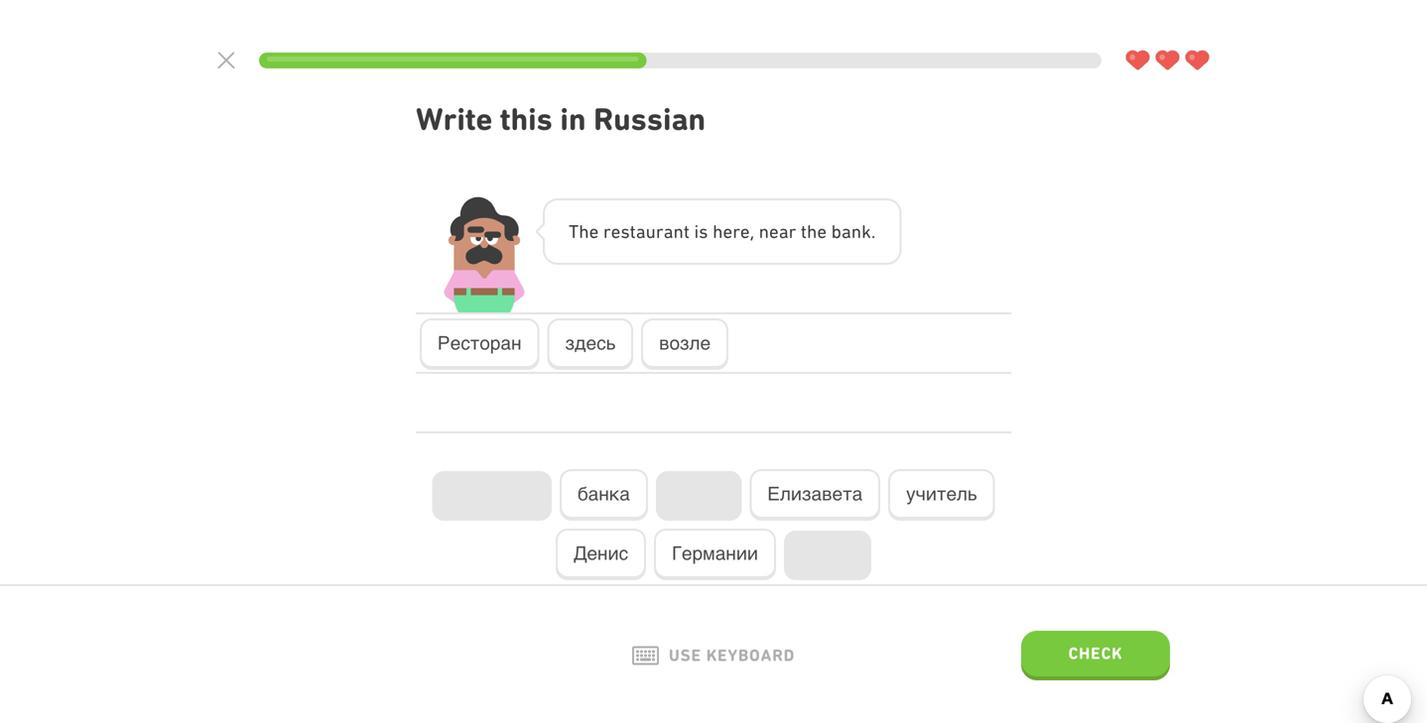 Task type: vqa. For each thing, say whether or not it's contained in the screenshot.
занят
no



Task type: locate. For each thing, give the bounding box(es) containing it.
1 t from the left
[[630, 221, 636, 242]]

3 h from the left
[[807, 221, 817, 242]]

a right u
[[664, 221, 673, 242]]

r left i
[[656, 221, 664, 242]]

t left i
[[684, 221, 690, 242]]

a left t h e
[[779, 221, 789, 242]]

денис
[[574, 543, 628, 564]]

e right ,
[[769, 221, 779, 242]]

e right i
[[740, 221, 750, 242]]

6 e from the left
[[817, 221, 827, 242]]

n left .
[[851, 221, 862, 242]]

a left i
[[636, 221, 646, 242]]

1 e from the left
[[589, 221, 599, 242]]

russian
[[594, 101, 706, 137]]

3 r from the left
[[733, 221, 740, 242]]

e right t
[[589, 221, 599, 242]]

1 s from the left
[[621, 221, 630, 242]]

возле button
[[641, 319, 729, 370]]

учитель button
[[889, 470, 995, 521]]

r left ,
[[733, 221, 740, 242]]

h
[[579, 221, 589, 242], [713, 221, 723, 242], [807, 221, 817, 242]]

e left ,
[[723, 221, 733, 242]]

h left u
[[579, 221, 589, 242]]

1 horizontal spatial h
[[713, 221, 723, 242]]

4 r from the left
[[789, 221, 796, 242]]

3 n from the left
[[851, 221, 862, 242]]

3 a from the left
[[779, 221, 789, 242]]

1 n from the left
[[673, 221, 684, 242]]

2 e from the left
[[611, 221, 621, 242]]

германии
[[672, 543, 758, 564]]

1 horizontal spatial t
[[684, 221, 690, 242]]

e
[[589, 221, 599, 242], [611, 221, 621, 242], [723, 221, 733, 242], [740, 221, 750, 242], [769, 221, 779, 242], [817, 221, 827, 242]]

a
[[636, 221, 646, 242], [664, 221, 673, 242], [779, 221, 789, 242], [842, 221, 851, 242]]

keyboard
[[707, 646, 795, 666]]

n right ,
[[759, 221, 769, 242]]

r right t
[[603, 221, 611, 242]]

s
[[621, 221, 630, 242], [699, 221, 708, 242]]

1 horizontal spatial n
[[759, 221, 769, 242]]

s left u
[[621, 221, 630, 242]]

t
[[630, 221, 636, 242], [684, 221, 690, 242], [801, 221, 807, 242]]

здесь button
[[547, 319, 633, 370]]

h for t
[[579, 221, 589, 242]]

r left t h e
[[789, 221, 796, 242]]

n
[[673, 221, 684, 242], [759, 221, 769, 242], [851, 221, 862, 242]]

t left b
[[801, 221, 807, 242]]

h for t
[[807, 221, 817, 242]]

1 h from the left
[[579, 221, 589, 242]]

h right i
[[713, 221, 723, 242]]

a left k on the right
[[842, 221, 851, 242]]

use keyboard button
[[632, 646, 795, 666]]

k
[[862, 221, 871, 242]]

4 e from the left
[[740, 221, 750, 242]]

2 r from the left
[[656, 221, 664, 242]]

in
[[560, 101, 586, 137]]

0 horizontal spatial n
[[673, 221, 684, 242]]

0 horizontal spatial s
[[621, 221, 630, 242]]

r
[[603, 221, 611, 242], [656, 221, 664, 242], [733, 221, 740, 242], [789, 221, 796, 242]]

t left u
[[630, 221, 636, 242]]

n left i
[[673, 221, 684, 242]]

2 horizontal spatial t
[[801, 221, 807, 242]]

банка
[[578, 484, 630, 505]]

2 horizontal spatial h
[[807, 221, 817, 242]]

e left b
[[817, 221, 827, 242]]

1 horizontal spatial s
[[699, 221, 708, 242]]

2 a from the left
[[664, 221, 673, 242]]

.
[[871, 221, 876, 242]]

u
[[646, 221, 656, 242]]

2 horizontal spatial n
[[851, 221, 862, 242]]

денис button
[[556, 529, 646, 581]]

0 horizontal spatial h
[[579, 221, 589, 242]]

e left u
[[611, 221, 621, 242]]

0 horizontal spatial t
[[630, 221, 636, 242]]

write this in russian
[[416, 101, 706, 137]]

progress bar
[[259, 53, 1102, 68]]

this
[[500, 101, 553, 137]]

h left b
[[807, 221, 817, 242]]

учитель
[[906, 484, 977, 505]]

здесь
[[565, 333, 616, 354]]

s left ,
[[699, 221, 708, 242]]



Task type: describe. For each thing, give the bounding box(es) containing it.
3 e from the left
[[723, 221, 733, 242]]

use
[[669, 646, 702, 666]]

2 s from the left
[[699, 221, 708, 242]]

3 t from the left
[[801, 221, 807, 242]]

,
[[750, 221, 754, 242]]

возле
[[659, 333, 711, 354]]

b
[[832, 221, 842, 242]]

2 h from the left
[[713, 221, 723, 242]]

германии button
[[654, 529, 776, 581]]

check
[[1069, 644, 1123, 663]]

4 a from the left
[[842, 221, 851, 242]]

ресторан button
[[420, 319, 540, 370]]

write
[[416, 101, 493, 137]]

t h e
[[801, 221, 827, 242]]

2 t from the left
[[684, 221, 690, 242]]

t
[[569, 221, 579, 242]]

5 e from the left
[[769, 221, 779, 242]]

check button
[[1021, 631, 1170, 681]]

i
[[694, 221, 699, 242]]

b a n k .
[[832, 221, 876, 242]]

1 r from the left
[[603, 221, 611, 242]]

2 n from the left
[[759, 221, 769, 242]]

h e r e , n e a r
[[713, 221, 796, 242]]

елизавета
[[768, 484, 863, 505]]

елизавета button
[[750, 470, 881, 521]]

use keyboard
[[669, 646, 795, 666]]

1 a from the left
[[636, 221, 646, 242]]

банка button
[[560, 470, 648, 521]]

t h e r e s t a u r a n t i s
[[569, 221, 708, 242]]

ресторан
[[438, 333, 522, 354]]



